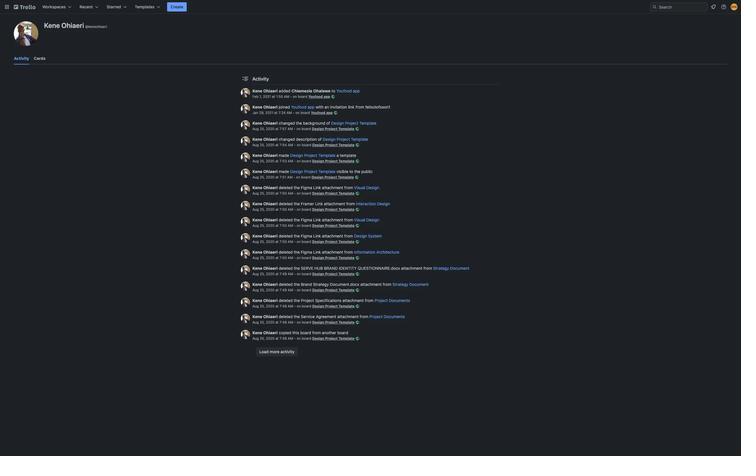 Task type: vqa. For each thing, say whether or not it's contained in the screenshot.


Task type: locate. For each thing, give the bounding box(es) containing it.
am for kene ohiaeri deleted the figma link attachment from visual design kene ohiaeri (keneohiaeri) icon
[[288, 224, 293, 228]]

3 25, from the top
[[260, 159, 265, 163]]

kene ohiaeri (keneohiaeri) image
[[241, 217, 250, 227], [241, 250, 250, 259], [241, 282, 250, 291], [241, 298, 250, 307], [241, 330, 250, 340]]

9 kene ohiaeri (keneohiaeri) image from the top
[[241, 233, 250, 243]]

create button
[[167, 2, 187, 12]]

from
[[356, 105, 364, 110], [344, 185, 353, 190], [346, 201, 355, 206], [344, 218, 353, 222], [344, 234, 353, 239], [344, 250, 353, 255], [424, 266, 432, 271], [383, 282, 391, 287], [365, 298, 374, 303], [360, 314, 368, 319], [312, 331, 321, 335]]

made up 7:51
[[279, 169, 289, 174]]

7:50
[[280, 191, 287, 196], [280, 208, 287, 212], [280, 224, 287, 228], [280, 240, 287, 244], [280, 256, 287, 260]]

visual design link
[[354, 185, 379, 190], [354, 218, 379, 222]]

jan 29, 2021 at 7:24 am • on board youfood app
[[252, 111, 333, 115]]

4 deleted from the top
[[279, 234, 293, 239]]

0 vertical spatial 2021
[[263, 95, 271, 99]]

3 2020 from the top
[[266, 159, 274, 163]]

information architecture link
[[354, 250, 399, 255]]

1 vertical spatial of
[[318, 137, 322, 142]]

board
[[298, 95, 307, 99], [301, 111, 310, 115], [302, 127, 311, 131], [302, 143, 311, 147], [302, 159, 311, 163], [301, 175, 311, 180], [302, 191, 311, 196], [302, 208, 311, 212], [302, 224, 311, 228], [302, 240, 311, 244], [302, 256, 311, 260], [302, 272, 311, 276], [302, 288, 311, 293], [302, 304, 311, 309], [302, 320, 311, 325], [300, 331, 311, 335], [337, 331, 348, 335], [302, 337, 311, 341]]

0 vertical spatial kene ohiaeri deleted the figma link attachment from visual design
[[252, 185, 379, 190]]

kene ohiaeri changed description of design project template
[[252, 137, 368, 142]]

7:51
[[280, 175, 286, 180]]

design project template link up kene ohiaeri deleted the figma link attachment from information architecture
[[312, 240, 355, 244]]

template for kene ohiaeri deleted the figma link attachment from visual design kene ohiaeri (keneohiaeri) icon
[[339, 224, 355, 228]]

design project template link up "kene ohiaeri deleted the framer link attachment from interaction design"
[[312, 191, 355, 196]]

architecture
[[376, 250, 399, 255]]

1 aug 25, 2020 at 7:49 am link from the top
[[252, 272, 293, 276]]

1 horizontal spatial strategy
[[393, 282, 408, 287]]

0 vertical spatial activity
[[14, 56, 29, 61]]

link up "kene ohiaeri deleted the framer link attachment from interaction design"
[[313, 185, 321, 190]]

board down kene ohiaeri made design project template a template at the top of the page
[[302, 159, 311, 163]]

2 aug 25, 2020 at 7:48 am link from the top
[[252, 320, 293, 325]]

29,
[[259, 111, 264, 115]]

0 vertical spatial aug 25, 2020 at 7:49 am link
[[252, 272, 293, 276]]

visual up interaction
[[354, 185, 365, 190]]

0 horizontal spatial strategy
[[313, 282, 329, 287]]

2 aug 25, 2020 at 7:50 am link from the top
[[252, 208, 293, 212]]

14 2020 from the top
[[266, 337, 274, 341]]

design project template link down kene ohiaeri deleted the figma link attachment from information architecture
[[312, 256, 355, 260]]

app
[[353, 88, 360, 93], [324, 95, 330, 99], [308, 105, 315, 110], [326, 111, 333, 115]]

visual design link down interaction
[[354, 218, 379, 222]]

25, for tenth kene ohiaeri (keneohiaeri) image from the top
[[260, 272, 265, 276]]

25, for kene ohiaeri deleted the figma link attachment from information architecture kene ohiaeri (keneohiaeri) icon
[[260, 256, 265, 260]]

9 deleted from the top
[[279, 314, 293, 319]]

7:50 for fifth the aug 25, 2020 at 7:50 am link from the bottom of the page
[[280, 191, 287, 196]]

on for first kene ohiaeri (keneohiaeri) image from the bottom of the page
[[297, 320, 301, 325]]

on for 3rd kene ohiaeri (keneohiaeri) image
[[297, 127, 301, 131]]

1 figma from the top
[[301, 185, 312, 190]]

link up kene ohiaeri deleted the figma link attachment from information architecture
[[313, 234, 321, 239]]

2 aug 25, 2020 at 7:49 am • on board design project template from the top
[[252, 288, 355, 293]]

primary element
[[0, 0, 741, 14]]

2 25, from the top
[[260, 143, 265, 147]]

1 aug from the top
[[252, 127, 259, 131]]

agreement
[[316, 314, 336, 319]]

on for sixth kene ohiaeri (keneohiaeri) image from the bottom of the page
[[296, 175, 300, 180]]

2 visual design link from the top
[[354, 218, 379, 222]]

25, for fourth kene ohiaeri (keneohiaeri) image from the bottom of the page
[[260, 208, 265, 212]]

7:24
[[278, 111, 286, 115]]

12 2020 from the top
[[266, 304, 274, 309]]

2 7:50 from the top
[[280, 208, 287, 212]]

design project template link down visible
[[312, 175, 354, 180]]

6 kene ohiaeri (keneohiaeri) image from the top
[[241, 169, 250, 178]]

link for fifth the aug 25, 2020 at 7:50 am link from the bottom of the page
[[313, 185, 321, 190]]

1 horizontal spatial document
[[450, 266, 469, 271]]

2 horizontal spatial strategy
[[433, 266, 449, 271]]

anyone on the internet can see this board. only board members can edit. image
[[354, 126, 360, 132], [354, 175, 360, 180], [355, 255, 360, 261], [355, 288, 360, 293]]

1 vertical spatial project documents link
[[370, 314, 405, 319]]

changed
[[279, 121, 295, 126], [279, 137, 295, 142]]

8 aug from the top
[[252, 240, 259, 244]]

0 horizontal spatial of
[[318, 137, 322, 142]]

1 vertical spatial kene ohiaeri deleted the figma link attachment from visual design
[[252, 218, 379, 222]]

more
[[270, 350, 280, 354]]

2021 right 1,
[[263, 95, 271, 99]]

design project template link down kene ohiaeri deleted the project specifications attachment from project documents
[[312, 304, 355, 309]]

kene ohiaeri image
[[14, 21, 38, 46]]

7:54
[[280, 143, 287, 147]]

kene ohiaeri joined youfood app with an invitation link from felixolofsson1
[[252, 105, 390, 110]]

25, for first kene ohiaeri (keneohiaeri) image from the bottom of the page
[[260, 320, 265, 325]]

project documents link
[[375, 298, 410, 303], [370, 314, 405, 319]]

7:48
[[280, 304, 287, 309], [280, 320, 287, 325]]

design project template link for kene ohiaeri (keneohiaeri) icon associated with kene ohiaeri deleted the brand strategy document.docx attachment from strategy document
[[312, 288, 355, 293]]

1 kene ohiaeri (keneohiaeri) image from the top
[[241, 88, 250, 97]]

aug 25, 2020 at 7:49 am • on board design project template
[[252, 272, 355, 276], [252, 288, 355, 293]]

1 vertical spatial aug 25, 2020 at 7:48 am • on board design project template
[[252, 320, 355, 325]]

0 vertical spatial 7:48
[[280, 304, 287, 309]]

figma up serve
[[301, 250, 312, 255]]

1 deleted from the top
[[279, 185, 293, 190]]

design project template link for kene ohiaeri deleted the figma link attachment from visual design kene ohiaeri (keneohiaeri) icon
[[312, 224, 355, 228]]

aug
[[252, 127, 259, 131], [252, 143, 259, 147], [252, 159, 259, 163], [252, 175, 259, 180], [252, 191, 259, 196], [252, 208, 259, 212], [252, 224, 259, 228], [252, 240, 259, 244], [252, 256, 259, 260], [252, 272, 259, 276], [252, 288, 259, 293], [252, 304, 259, 309], [252, 320, 259, 325], [252, 337, 259, 341]]

aug for fifth kene ohiaeri (keneohiaeri) image from the bottom
[[252, 191, 259, 196]]

•
[[290, 95, 292, 99], [293, 111, 295, 115], [294, 127, 296, 131], [294, 143, 296, 147], [294, 159, 296, 163], [294, 175, 295, 180], [294, 191, 296, 196], [294, 208, 296, 212], [294, 224, 296, 228], [294, 240, 296, 244], [294, 256, 296, 260], [294, 272, 296, 276], [294, 288, 296, 293], [294, 304, 296, 309], [294, 320, 296, 325], [294, 337, 296, 341]]

2 7:48 from the top
[[280, 320, 287, 325]]

attachment for anyone on the internet can see this board. only board members can edit. image corresponding to aug 25, 2020 at 7:50 am • on board design project template
[[322, 250, 343, 255]]

0 vertical spatial document
[[450, 266, 469, 271]]

felixolofsson1
[[365, 105, 390, 110]]

aug 25, 2020 at 7:54 am • on board design project template
[[252, 143, 355, 147]]

anyone on the internet can see this board. only board members can edit. image for fourth kene ohiaeri (keneohiaeri) image's design project template link
[[355, 142, 360, 148]]

1 vertical spatial 2021
[[265, 111, 273, 115]]

figma for 3rd the aug 25, 2020 at 7:50 am link
[[301, 218, 312, 222]]

activity left cards
[[14, 56, 29, 61]]

board down "description"
[[302, 143, 311, 147]]

aug 25, 2020 at 7:50 am link
[[252, 191, 293, 196], [252, 208, 293, 212], [252, 224, 293, 228], [252, 240, 293, 244], [252, 256, 293, 260]]

7 25, from the top
[[260, 224, 265, 228]]

2 2020 from the top
[[266, 143, 274, 147]]

aug 25, 2020 at 7:50 am • on board design project template up kene ohiaeri deleted the figma link attachment from design system
[[252, 224, 355, 228]]

template for sixth kene ohiaeri (keneohiaeri) image from the bottom of the page
[[338, 175, 354, 180]]

0 vertical spatial project documents link
[[375, 298, 410, 303]]

aug 25, 2020 at 7:50 am • on board design project template down kene ohiaeri deleted the figma link attachment from design system
[[252, 240, 355, 244]]

search image
[[652, 5, 657, 9]]

10 kene ohiaeri (keneohiaeri) image from the top
[[241, 266, 250, 275]]

changed up 7:57
[[279, 121, 295, 126]]

questionnaire.docx
[[358, 266, 400, 271]]

am for 7th kene ohiaeri (keneohiaeri) image from the bottom of the page
[[288, 159, 293, 163]]

25, for first kene ohiaeri (keneohiaeri) icon from the bottom of the page
[[260, 337, 265, 341]]

aug 25, 2020 at 7:49 am • on board design project template down the brand
[[252, 288, 355, 293]]

youfood app link for app
[[291, 105, 315, 110]]

anyone on the internet can see this board. only board members can edit. image down link
[[354, 126, 360, 132]]

1 2020 from the top
[[266, 127, 274, 131]]

0 vertical spatial 7:49
[[280, 272, 287, 276]]

deleted for design system link's the aug 25, 2020 at 7:50 am link
[[279, 234, 293, 239]]

aug 25, 2020 at 7:49 am link
[[252, 272, 293, 276], [252, 288, 293, 293]]

changed up 7:54
[[279, 137, 295, 142]]

0 vertical spatial of
[[326, 121, 330, 126]]

1 aug 25, 2020 at 7:49 am • on board design project template from the top
[[252, 272, 355, 276]]

hub
[[315, 266, 323, 271]]

1 7:50 from the top
[[280, 191, 287, 196]]

cards link
[[34, 53, 46, 64]]

attachment
[[322, 185, 343, 190], [324, 201, 345, 206], [322, 218, 343, 222], [322, 234, 343, 239], [322, 250, 343, 255], [401, 266, 422, 271], [360, 282, 382, 287], [343, 298, 364, 303], [337, 314, 359, 319]]

to right visible
[[350, 169, 353, 174]]

activity up 1,
[[252, 76, 269, 82]]

13 25, from the top
[[260, 320, 265, 325]]

2 changed from the top
[[279, 137, 295, 142]]

4 2020 from the top
[[266, 175, 274, 180]]

1 vertical spatial visual design link
[[354, 218, 379, 222]]

3 aug 25, 2020 at 7:50 am • on board design project template from the top
[[252, 224, 355, 228]]

anyone on the internet can see this board. only board members can edit. image down 'document.docx'
[[355, 288, 360, 293]]

on for kene ohiaeri deleted the project specifications attachment from project documents kene ohiaeri (keneohiaeri) icon
[[297, 304, 301, 309]]

4 figma from the top
[[301, 250, 312, 255]]

3 aug 25, 2020 at 7:50 am link from the top
[[252, 224, 293, 228]]

design project template link down kene ohiaeri changed the background of design project template
[[312, 127, 354, 131]]

3 deleted from the top
[[279, 218, 293, 222]]

6 aug from the top
[[252, 208, 259, 212]]

13 aug from the top
[[252, 320, 259, 325]]

am for fourth kene ohiaeri (keneohiaeri) image
[[288, 143, 293, 147]]

board for design project template link related to kene ohiaeri (keneohiaeri) icon associated with kene ohiaeri deleted the brand strategy document.docx attachment from strategy document
[[302, 288, 311, 293]]

youfood app link down kene ohiaeri joined youfood app with an invitation link from felixolofsson1
[[311, 111, 333, 115]]

design project template link for fifth kene ohiaeri (keneohiaeri) image from the bottom
[[312, 191, 355, 196]]

visual design link down public on the top of the page
[[354, 185, 379, 190]]

0 horizontal spatial activity
[[14, 56, 29, 61]]

5 25, from the top
[[260, 191, 265, 196]]

design project template link down kene ohiaeri deleted the service agreement attachment from project documents
[[312, 320, 355, 325]]

aug 25, 2020 at 7:49 am • on board design project template down serve
[[252, 272, 355, 276]]

0 vertical spatial aug 25, 2020 at 7:48 am • on board design project template
[[252, 304, 355, 309]]

0 vertical spatial made
[[279, 153, 289, 158]]

11 2020 from the top
[[266, 288, 274, 293]]

attachment for anyone on the internet can see this board. only board members can edit. icon related to design project template link corresponding to 9th kene ohiaeri (keneohiaeri) image from the top of the page
[[322, 234, 343, 239]]

1 vertical spatial aug 25, 2020 at 7:48 am link
[[252, 320, 293, 325]]

strategy document link for from
[[433, 266, 469, 271]]

0 vertical spatial to
[[332, 88, 335, 93]]

1 vertical spatial changed
[[279, 137, 295, 142]]

1 vertical spatial 7:48
[[280, 320, 287, 325]]

design project template link down 'another'
[[312, 337, 355, 341]]

0 vertical spatial visual design link
[[354, 185, 379, 190]]

6 25, from the top
[[260, 208, 265, 212]]

attachment for anyone on the internet can see this board. only board members can edit. icon associated with design project template link related to first kene ohiaeri (keneohiaeri) image from the bottom of the page
[[337, 314, 359, 319]]

8 deleted from the top
[[279, 298, 293, 303]]

chiemezie
[[292, 88, 312, 93]]

2021 for joined
[[265, 111, 273, 115]]

2 aug 25, 2020 at 7:48 am • on board design project template from the top
[[252, 320, 355, 325]]

board up kene ohiaeri deleted the figma link attachment from design system
[[302, 224, 311, 228]]

project
[[345, 121, 358, 126], [325, 127, 337, 131], [337, 137, 350, 142], [325, 143, 338, 147], [304, 153, 317, 158], [325, 159, 338, 163], [304, 169, 317, 174], [325, 175, 337, 180], [325, 191, 338, 196], [325, 208, 338, 212], [325, 224, 338, 228], [325, 240, 338, 244], [325, 256, 338, 260], [325, 272, 338, 276], [325, 288, 338, 293], [301, 298, 314, 303], [375, 298, 388, 303], [325, 304, 338, 309], [370, 314, 383, 319], [325, 320, 338, 325], [325, 337, 338, 341]]

10 2020 from the top
[[266, 272, 274, 276]]

7:50 for the aug 25, 2020 at 7:50 am link corresponding to "interaction design" link
[[280, 208, 287, 212]]

aug 25, 2020 at 7:48 am • on board design project template up service at bottom
[[252, 304, 355, 309]]

6 deleted from the top
[[279, 266, 293, 271]]

kene ohiaeri @keneohiaeri
[[44, 21, 107, 29]]

activity link
[[14, 53, 29, 65]]

kene ohiaeri made design project template a template
[[252, 153, 356, 158]]

8 2020 from the top
[[266, 240, 274, 244]]

0 horizontal spatial document
[[409, 282, 429, 287]]

template for kene ohiaeri deleted the project specifications attachment from project documents kene ohiaeri (keneohiaeri) icon
[[339, 304, 355, 309]]

5 aug 25, 2020 at 7:50 am • on board design project template from the top
[[252, 256, 355, 260]]

1 vertical spatial strategy document link
[[393, 282, 429, 287]]

kene ohiaeri made design project template visible to the public
[[252, 169, 373, 174]]

board down the background
[[302, 127, 311, 131]]

design project template link for kene ohiaeri deleted the figma link attachment from information architecture kene ohiaeri (keneohiaeri) icon
[[312, 256, 355, 260]]

2021 right 29,
[[265, 111, 273, 115]]

4 25, from the top
[[260, 175, 265, 180]]

design project template link for 3rd kene ohiaeri (keneohiaeri) image
[[312, 127, 354, 131]]

on
[[293, 95, 297, 99], [296, 111, 300, 115], [297, 127, 301, 131], [297, 143, 301, 147], [297, 159, 301, 163], [296, 175, 300, 180], [297, 191, 301, 196], [297, 208, 301, 212], [297, 224, 301, 228], [297, 240, 301, 244], [297, 256, 301, 260], [297, 272, 301, 276], [297, 288, 301, 293], [297, 304, 301, 309], [297, 320, 301, 325], [297, 337, 301, 341]]

figma down framer
[[301, 218, 312, 222]]

youfood up jan 29, 2021 at 7:24 am • on board youfood app
[[291, 105, 307, 110]]

design project template link down a
[[312, 159, 355, 163]]

workspaces button
[[39, 2, 75, 12]]

1 aug 25, 2020 at 7:50 am link from the top
[[252, 191, 293, 196]]

aug 25, 2020 at 7:50 am • on board design project template
[[252, 191, 355, 196], [252, 208, 355, 212], [252, 224, 355, 228], [252, 240, 355, 244], [252, 256, 355, 260]]

0 horizontal spatial strategy document link
[[393, 282, 429, 287]]

Search field
[[657, 3, 708, 11]]

2 deleted from the top
[[279, 201, 293, 206]]

1 vertical spatial to
[[350, 169, 353, 174]]

0 vertical spatial aug 25, 2020 at 7:48 am link
[[252, 304, 293, 309]]

2020 for 3rd kene ohiaeri (keneohiaeri) image
[[266, 127, 274, 131]]

12 aug from the top
[[252, 304, 259, 309]]

aug for first kene ohiaeri (keneohiaeri) image from the bottom of the page
[[252, 320, 259, 325]]

1 aug 25, 2020 at 7:48 am • on board design project template from the top
[[252, 304, 355, 309]]

app left the with
[[308, 105, 315, 110]]

5 deleted from the top
[[279, 250, 293, 255]]

board up the background
[[301, 111, 310, 115]]

aug 25, 2020 at 7:49 am • on board design project template for serve
[[252, 272, 355, 276]]

board down framer
[[302, 208, 311, 212]]

at
[[272, 95, 275, 99], [274, 111, 277, 115], [275, 127, 279, 131], [275, 143, 279, 147], [275, 159, 279, 163], [275, 175, 279, 180], [275, 191, 279, 196], [275, 208, 279, 212], [275, 224, 279, 228], [275, 240, 279, 244], [275, 256, 279, 260], [275, 272, 279, 276], [275, 288, 279, 293], [275, 304, 279, 309], [275, 320, 279, 325], [275, 337, 279, 341]]

9 2020 from the top
[[266, 256, 274, 260]]

kene ohiaeri (keneohiaeri) image
[[241, 88, 250, 97], [241, 104, 250, 114], [241, 120, 250, 130], [241, 137, 250, 146], [241, 153, 250, 162], [241, 169, 250, 178], [241, 185, 250, 194], [241, 201, 250, 210], [241, 233, 250, 243], [241, 266, 250, 275], [241, 314, 250, 323]]

5 2020 from the top
[[266, 191, 274, 196]]

5 kene ohiaeri (keneohiaeri) image from the top
[[241, 153, 250, 162]]

25, for 7th kene ohiaeri (keneohiaeri) image from the bottom of the page
[[260, 159, 265, 163]]

1 horizontal spatial to
[[350, 169, 353, 174]]

board up service at bottom
[[302, 304, 311, 309]]

deleted for aug 25, 2020 at 7:48 am link corresponding to kene ohiaeri deleted the project specifications attachment from project documents
[[279, 298, 293, 303]]

to right ohalewe
[[332, 88, 335, 93]]

1 horizontal spatial strategy document link
[[433, 266, 469, 271]]

kene ohiaeri (keneohiaeri) image for kene ohiaeri deleted the figma link attachment from information architecture
[[241, 250, 250, 259]]

7:49
[[280, 272, 287, 276], [280, 288, 287, 293]]

7:50 for 3rd the aug 25, 2020 at 7:50 am link
[[280, 224, 287, 228]]

1,
[[260, 95, 262, 99]]

design project template link for kene ohiaeri deleted the project specifications attachment from project documents kene ohiaeri (keneohiaeri) icon
[[312, 304, 355, 309]]

anyone on the internet can see this board. only board members can edit. image
[[330, 94, 336, 100], [333, 110, 339, 116], [355, 142, 360, 148], [355, 159, 360, 164], [355, 191, 360, 197], [355, 207, 360, 213], [355, 223, 360, 229], [355, 239, 360, 245], [355, 271, 360, 277], [355, 304, 360, 310], [355, 320, 360, 326], [355, 336, 360, 342]]

1 made from the top
[[279, 153, 289, 158]]

am for kene ohiaeri (keneohiaeri) icon associated with kene ohiaeri deleted the brand strategy document.docx attachment from strategy document
[[288, 288, 293, 293]]

figma
[[301, 185, 312, 190], [301, 218, 312, 222], [301, 234, 312, 239], [301, 250, 312, 255]]

aug for kene ohiaeri deleted the figma link attachment from information architecture kene ohiaeri (keneohiaeri) icon
[[252, 256, 259, 260]]

3 7:50 from the top
[[280, 224, 287, 228]]

11 aug from the top
[[252, 288, 259, 293]]

0 vertical spatial aug 25, 2020 at 7:49 am • on board design project template
[[252, 272, 355, 276]]

on for tenth kene ohiaeri (keneohiaeri) image from the top
[[297, 272, 301, 276]]

aug 25, 2020 at 7:48 am • on board design project template
[[252, 304, 355, 309], [252, 320, 355, 325]]

2 figma from the top
[[301, 218, 312, 222]]

aug 25, 2020 at 7:50 am • on board design project template up framer
[[252, 191, 355, 196]]

load more activity
[[259, 350, 295, 354]]

anyone on the internet can see this board. only board members can edit. image down 'information'
[[355, 255, 360, 261]]

7 kene ohiaeri (keneohiaeri) image from the top
[[241, 185, 250, 194]]

on for 11th kene ohiaeri (keneohiaeri) image from the bottom
[[293, 95, 297, 99]]

4 aug 25, 2020 at 7:50 am • on board design project template from the top
[[252, 240, 355, 244]]

design project template link down brand
[[312, 272, 355, 276]]

2021
[[263, 95, 271, 99], [265, 111, 273, 115]]

aug 25, 2020 at 7:50 am • on board design project template up serve
[[252, 256, 355, 260]]

am
[[284, 95, 289, 99], [287, 111, 292, 115], [288, 127, 293, 131], [288, 143, 293, 147], [288, 159, 293, 163], [287, 175, 293, 180], [288, 191, 293, 196], [288, 208, 293, 212], [288, 224, 293, 228], [288, 240, 293, 244], [288, 256, 293, 260], [288, 272, 293, 276], [288, 288, 293, 293], [288, 304, 293, 309], [288, 320, 293, 325], [288, 337, 293, 341]]

9 25, from the top
[[260, 256, 265, 260]]

kene ohiaeri deleted the figma link attachment from visual design
[[252, 185, 379, 190], [252, 218, 379, 222]]

kene ohiaeri deleted the figma link attachment from visual design up kene ohiaeri deleted the figma link attachment from design system
[[252, 218, 379, 222]]

0 notifications image
[[710, 3, 717, 10]]

a
[[337, 153, 339, 158]]

joined
[[279, 105, 290, 110]]

4 aug from the top
[[252, 175, 259, 180]]

aug for 9th kene ohiaeri (keneohiaeri) image from the top of the page
[[252, 240, 259, 244]]

open information menu image
[[721, 4, 727, 10]]

board up serve
[[302, 256, 311, 260]]

1 vertical spatial document
[[409, 282, 429, 287]]

board for design project template link corresponding to fourth kene ohiaeri (keneohiaeri) image from the bottom of the page
[[302, 208, 311, 212]]

5 7:50 from the top
[[280, 256, 287, 260]]

25, for fifth kene ohiaeri (keneohiaeri) image from the bottom
[[260, 191, 265, 196]]

3 aug from the top
[[252, 159, 259, 163]]

5 kene ohiaeri (keneohiaeri) image from the top
[[241, 330, 250, 340]]

10 25, from the top
[[260, 272, 265, 276]]

2 made from the top
[[279, 169, 289, 174]]

ohiaeri
[[61, 21, 84, 29], [263, 88, 278, 93], [263, 105, 278, 110], [263, 121, 278, 126], [263, 137, 278, 142], [263, 153, 278, 158], [263, 169, 278, 174], [263, 185, 278, 190], [263, 201, 278, 206], [263, 218, 278, 222], [263, 234, 278, 239], [263, 250, 278, 255], [263, 266, 278, 271], [263, 282, 278, 287], [263, 298, 278, 303], [263, 314, 278, 319], [263, 331, 278, 335]]

youfood app link down ohalewe
[[308, 95, 330, 99]]

25,
[[260, 127, 265, 131], [260, 143, 265, 147], [260, 159, 265, 163], [260, 175, 265, 180], [260, 191, 265, 196], [260, 208, 265, 212], [260, 224, 265, 228], [260, 240, 265, 244], [260, 256, 265, 260], [260, 272, 265, 276], [260, 288, 265, 293], [260, 304, 265, 309], [260, 320, 265, 325], [260, 337, 265, 341]]

aug 25, 2020 at 7:50 am • on board design project template down framer
[[252, 208, 355, 212]]

link down kene ohiaeri deleted the figma link attachment from design system
[[313, 250, 321, 255]]

board down chiemezie
[[298, 95, 307, 99]]

aug for first kene ohiaeri (keneohiaeri) icon from the bottom of the page
[[252, 337, 259, 341]]

4 kene ohiaeri (keneohiaeri) image from the top
[[241, 298, 250, 307]]

anyone on the internet can see this board. only board members can edit. image down template
[[354, 175, 360, 180]]

1 visual from the top
[[354, 185, 365, 190]]

of
[[326, 121, 330, 126], [318, 137, 322, 142]]

board down kene ohiaeri deleted the figma link attachment from design system
[[302, 240, 311, 244]]

board down kene ohiaeri made design project template visible to the public
[[301, 175, 311, 180]]

design project template link down "kene ohiaeri deleted the framer link attachment from interaction design"
[[312, 208, 355, 212]]

1 vertical spatial 7:49
[[280, 288, 287, 293]]

2 7:49 from the top
[[280, 288, 287, 293]]

2 aug from the top
[[252, 143, 259, 147]]

aug 25, 2020 at 7:50 am link for design system link
[[252, 240, 293, 244]]

design project template link for sixth kene ohiaeri (keneohiaeri) image from the bottom of the page
[[312, 175, 354, 180]]

figma up kene ohiaeri deleted the figma link attachment from information architecture
[[301, 234, 312, 239]]

feb 1, 2021 at 1:55 am • on board youfood app
[[252, 95, 330, 99]]

anyone on the internet can see this board. only board members can edit. image for design project template link related to first kene ohiaeri (keneohiaeri) image from the bottom of the page
[[355, 320, 360, 326]]

am for kene ohiaeri deleted the figma link attachment from information architecture kene ohiaeri (keneohiaeri) icon
[[288, 256, 293, 260]]

design project template link for first kene ohiaeri (keneohiaeri) image from the bottom of the page
[[312, 320, 355, 325]]

aug for kene ohiaeri deleted the figma link attachment from visual design kene ohiaeri (keneohiaeri) icon
[[252, 224, 259, 228]]

youfood app link
[[336, 88, 360, 93], [308, 95, 330, 99], [291, 105, 315, 110], [311, 111, 333, 115]]

design project template link up kene ohiaeri deleted the figma link attachment from design system
[[312, 224, 355, 228]]

2 kene ohiaeri (keneohiaeri) image from the top
[[241, 250, 250, 259]]

figma down aug 25, 2020 at 7:51 am • on board design project template
[[301, 185, 312, 190]]

board up framer
[[302, 191, 311, 196]]

10 aug from the top
[[252, 272, 259, 276]]

1 vertical spatial visual
[[354, 218, 365, 222]]

1 vertical spatial activity
[[252, 76, 269, 82]]

design
[[331, 121, 344, 126], [312, 127, 324, 131], [323, 137, 336, 142], [312, 143, 324, 147], [290, 153, 303, 158], [312, 159, 324, 163], [290, 169, 303, 174], [312, 175, 324, 180], [366, 185, 379, 190], [312, 191, 324, 196], [377, 201, 390, 206], [312, 208, 324, 212], [366, 218, 379, 222], [312, 224, 324, 228], [354, 234, 367, 239], [312, 240, 324, 244], [312, 256, 324, 260], [312, 272, 324, 276], [312, 288, 324, 293], [312, 304, 324, 309], [312, 320, 324, 325], [312, 337, 324, 341]]

kene ohiaeri deleted the figma link attachment from visual design down aug 25, 2020 at 7:51 am • on board design project template
[[252, 185, 379, 190]]

kene ohiaeri (keneohiaeri) image for kene ohiaeri deleted the project specifications attachment from project documents
[[241, 298, 250, 307]]

1 changed from the top
[[279, 121, 295, 126]]

1 visual design link from the top
[[354, 185, 379, 190]]

visual
[[354, 185, 365, 190], [354, 218, 365, 222]]

made for kene ohiaeri made design project template a template
[[279, 153, 289, 158]]

aug 25, 2020 at 7:50 am link for information architecture 'link'
[[252, 256, 293, 260]]

0 vertical spatial strategy document link
[[433, 266, 469, 271]]

1 7:48 from the top
[[280, 304, 287, 309]]

5 aug 25, 2020 at 7:50 am link from the top
[[252, 256, 293, 260]]

aug for fourth kene ohiaeri (keneohiaeri) image
[[252, 143, 259, 147]]

board down kene ohiaeri copied this board from another board
[[302, 337, 311, 341]]

board down serve
[[302, 272, 311, 276]]

1 7:49 from the top
[[280, 272, 287, 276]]

this
[[292, 331, 299, 335]]

0 vertical spatial visual
[[354, 185, 365, 190]]

ohalewe
[[313, 88, 331, 93]]

11 25, from the top
[[260, 288, 265, 293]]

7 2020 from the top
[[266, 224, 274, 228]]

am for kene ohiaeri deleted the project specifications attachment from project documents kene ohiaeri (keneohiaeri) icon
[[288, 304, 293, 309]]

template
[[359, 121, 377, 126], [338, 127, 354, 131], [351, 137, 368, 142], [339, 143, 355, 147], [318, 153, 336, 158], [339, 159, 355, 163], [318, 169, 336, 174], [338, 175, 354, 180], [339, 191, 355, 196], [339, 208, 355, 212], [339, 224, 355, 228], [339, 240, 355, 244], [339, 256, 355, 260], [339, 272, 355, 276], [339, 288, 355, 293], [339, 304, 355, 309], [339, 320, 355, 325], [339, 337, 355, 341]]

14 aug from the top
[[252, 337, 259, 341]]

of right the background
[[326, 121, 330, 126]]

documents for kene ohiaeri deleted the project specifications attachment from project documents
[[389, 298, 410, 303]]

template for kene ohiaeri (keneohiaeri) icon associated with kene ohiaeri deleted the brand strategy document.docx attachment from strategy document
[[339, 288, 355, 293]]

link right framer
[[315, 201, 323, 206]]

14 25, from the top
[[260, 337, 265, 341]]

1 vertical spatial aug 25, 2020 at 7:49 am • on board design project template
[[252, 288, 355, 293]]

of right "description"
[[318, 137, 322, 142]]

templates
[[135, 4, 154, 9]]

youfood
[[336, 88, 352, 93], [308, 95, 323, 99], [291, 105, 307, 110], [311, 111, 325, 115]]

made
[[279, 153, 289, 158], [279, 169, 289, 174]]

anyone on the internet can see this board. only board members can edit. image for design project template link corresponding to 7th kene ohiaeri (keneohiaeri) image from the bottom of the page
[[355, 159, 360, 164]]

youfood app link up jan 29, 2021 at 7:24 am • on board youfood app
[[291, 105, 315, 110]]

board down service at bottom
[[302, 320, 311, 325]]

1 vertical spatial made
[[279, 169, 289, 174]]

anyone on the internet can see this board. only board members can edit. image for design project template link corresponding to fourth kene ohiaeri (keneohiaeri) image from the bottom of the page
[[355, 207, 360, 213]]

interaction
[[356, 201, 376, 206]]

made up 7:53 at the left top of the page
[[279, 153, 289, 158]]

12 25, from the top
[[260, 304, 265, 309]]

9 aug from the top
[[252, 256, 259, 260]]

design project template link up template
[[323, 137, 368, 142]]

design project template link down kene ohiaeri deleted the brand strategy document.docx attachment from strategy document
[[312, 288, 355, 293]]

7 deleted from the top
[[279, 282, 293, 287]]

aug 25, 2020 at 7:48 am • on board design project template down service at bottom
[[252, 320, 355, 325]]

3 kene ohiaeri (keneohiaeri) image from the top
[[241, 282, 250, 291]]

0 vertical spatial changed
[[279, 121, 295, 126]]

on for kene ohiaeri deleted the figma link attachment from information architecture kene ohiaeri (keneohiaeri) icon
[[297, 256, 301, 260]]

on for fifth kene ohiaeri (keneohiaeri) image from the bottom
[[297, 191, 301, 196]]

1 25, from the top
[[260, 127, 265, 131]]

board for sixth kene ohiaeri (keneohiaeri) image from the bottom of the page design project template link
[[301, 175, 311, 180]]

board down the brand
[[302, 288, 311, 293]]

1 vertical spatial documents
[[384, 314, 405, 319]]

design project template link up a
[[312, 143, 355, 147]]

7:46
[[280, 337, 287, 341]]

design project template link up aug 25, 2020 at 7:53 am • on board design project template
[[290, 153, 336, 158]]

0 vertical spatial documents
[[389, 298, 410, 303]]

workspaces
[[42, 4, 66, 9]]

design system link
[[354, 234, 382, 239]]

4 aug 25, 2020 at 7:50 am link from the top
[[252, 240, 293, 244]]

on for kene ohiaeri deleted the figma link attachment from visual design kene ohiaeri (keneohiaeri) icon
[[297, 224, 301, 228]]

jan
[[252, 111, 258, 115]]

13 2020 from the top
[[266, 320, 274, 325]]

link up kene ohiaeri deleted the figma link attachment from design system
[[313, 218, 321, 222]]

deleted for kene ohiaeri deleted the brand strategy document.docx attachment from strategy document's aug 25, 2020 at 7:49 am link
[[279, 282, 293, 287]]

youfood down ohalewe
[[308, 95, 323, 99]]

aug for 3rd kene ohiaeri (keneohiaeri) image
[[252, 127, 259, 131]]

changed for the
[[279, 121, 295, 126]]

6 2020 from the top
[[266, 208, 274, 212]]

made for kene ohiaeri made design project template visible to the public
[[279, 169, 289, 174]]

5 aug from the top
[[252, 191, 259, 196]]

7:49 for brand
[[280, 288, 287, 293]]

youfood app link for 1:55
[[308, 95, 330, 99]]

1 vertical spatial aug 25, 2020 at 7:49 am link
[[252, 288, 293, 293]]

strategy
[[433, 266, 449, 271], [313, 282, 329, 287], [393, 282, 408, 287]]

visual down interaction
[[354, 218, 365, 222]]

7 aug from the top
[[252, 224, 259, 228]]

7:57
[[280, 127, 287, 131]]

1 kene ohiaeri (keneohiaeri) image from the top
[[241, 217, 250, 227]]



Task type: describe. For each thing, give the bounding box(es) containing it.
template for kene ohiaeri deleted the figma link attachment from information architecture kene ohiaeri (keneohiaeri) icon
[[339, 256, 355, 260]]

kene ohiaeri changed the background of design project template
[[252, 121, 377, 126]]

board for design project template link for fifth kene ohiaeri (keneohiaeri) image from the bottom
[[302, 191, 311, 196]]

2020 for kene ohiaeri deleted the figma link attachment from information architecture kene ohiaeri (keneohiaeri) icon
[[266, 256, 274, 260]]

design project template link down link
[[331, 121, 377, 126]]

link for information architecture 'link' the aug 25, 2020 at 7:50 am link
[[313, 250, 321, 255]]

kene ohiaeri deleted the framer link attachment from interaction design
[[252, 201, 390, 206]]

switch to… image
[[4, 4, 10, 10]]

system
[[368, 234, 382, 239]]

aug 25, 2020 at 7:48 am link for kene ohiaeri deleted the service agreement attachment from project documents
[[252, 320, 293, 325]]

1 horizontal spatial activity
[[252, 76, 269, 82]]

brand
[[301, 282, 312, 287]]

kene ohiaeri deleted the figma link attachment from design system
[[252, 234, 382, 239]]

board right 'another'
[[337, 331, 348, 335]]

information
[[354, 250, 375, 255]]

cards
[[34, 56, 46, 61]]

aug 25, 2020 at 7:51 am • on board design project template
[[252, 175, 354, 180]]

0 horizontal spatial to
[[332, 88, 335, 93]]

anyone on the internet can see this board. only board members can edit. image for youfood app link associated with 1:55
[[330, 94, 336, 100]]

aug 25, 2020 at 7:57 am • on board design project template
[[252, 127, 354, 131]]

2 kene ohiaeri (keneohiaeri) image from the top
[[241, 104, 250, 114]]

youfood app link for 7:24
[[311, 111, 333, 115]]

identity
[[339, 266, 357, 271]]

aug 25, 2020 at 7:48 am link for kene ohiaeri deleted the project specifications attachment from project documents
[[252, 304, 293, 309]]

anyone on the internet can see this board. only board members can edit. image for design project template link associated with tenth kene ohiaeri (keneohiaeri) image from the top
[[355, 271, 360, 277]]

link for the aug 25, 2020 at 7:50 am link corresponding to "interaction design" link
[[315, 201, 323, 206]]

aug 25, 2020 at 7:53 am • on board design project template
[[252, 159, 355, 163]]

kene ohiaeri copied this board from another board
[[252, 331, 348, 335]]

deleted for aug 25, 2020 at 7:48 am link associated with kene ohiaeri deleted the service agreement attachment from project documents
[[279, 314, 293, 319]]

templates button
[[131, 2, 164, 12]]

2020 for kene ohiaeri deleted the figma link attachment from visual design kene ohiaeri (keneohiaeri) icon
[[266, 224, 274, 228]]

kene ohiaeri deleted the service agreement attachment from project documents
[[252, 314, 405, 319]]

serve
[[301, 266, 313, 271]]

invitation
[[330, 105, 347, 110]]

framer
[[301, 201, 314, 206]]

specifications
[[315, 298, 342, 303]]

am for fourth kene ohiaeri (keneohiaeri) image from the bottom of the page
[[288, 208, 293, 212]]

link
[[348, 105, 355, 110]]

recent button
[[76, 2, 102, 12]]

@keneohiaeri
[[85, 24, 107, 29]]

kene ohiaeri added chiemezie ohalewe to youfood app
[[252, 88, 360, 93]]

activity
[[281, 350, 295, 354]]

anyone on the internet can see this board. only board members can edit. image for aug 25, 2020 at 7:57 am • on board design project template
[[354, 126, 360, 132]]

2020 for first kene ohiaeri (keneohiaeri) image from the bottom of the page
[[266, 320, 274, 325]]

template for 3rd kene ohiaeri (keneohiaeri) image
[[338, 127, 354, 131]]

kene ohiaeri deleted the serve hub brand identity questionnaire.docx attachment from strategy document
[[252, 266, 469, 271]]

1 kene ohiaeri deleted the figma link attachment from visual design from the top
[[252, 185, 379, 190]]

figma for design system link's the aug 25, 2020 at 7:50 am link
[[301, 234, 312, 239]]

aug 25, 2020 at 7:50 am • on board design project template for design system link
[[252, 240, 355, 244]]

aug 25, 2020 at 7:49 am link for kene ohiaeri deleted the serve hub brand identity questionnaire.docx attachment from strategy document
[[252, 272, 293, 276]]

template for fifth kene ohiaeri (keneohiaeri) image from the bottom
[[339, 191, 355, 196]]

visual for 3rd the aug 25, 2020 at 7:50 am link
[[354, 218, 365, 222]]

public
[[361, 169, 373, 174]]

background
[[303, 121, 325, 126]]

youfood down the with
[[311, 111, 325, 115]]

maria williams (mariawilliams94) image
[[731, 3, 738, 10]]

app down ohalewe
[[324, 95, 330, 99]]

description
[[296, 137, 317, 142]]

am for first kene ohiaeri (keneohiaeri) icon from the bottom of the page
[[288, 337, 293, 341]]

deleted for the aug 25, 2020 at 7:50 am link corresponding to "interaction design" link
[[279, 201, 293, 206]]

2020 for fifth kene ohiaeri (keneohiaeri) image from the bottom
[[266, 191, 274, 196]]

3 kene ohiaeri (keneohiaeri) image from the top
[[241, 120, 250, 130]]

am for sixth kene ohiaeri (keneohiaeri) image from the bottom of the page
[[287, 175, 293, 180]]

kene ohiaeri (keneohiaeri) image for kene ohiaeri deleted the figma link attachment from visual design
[[241, 217, 250, 227]]

design project template link for tenth kene ohiaeri (keneohiaeri) image from the top
[[312, 272, 355, 276]]

2020 for fourth kene ohiaeri (keneohiaeri) image
[[266, 143, 274, 147]]

am for 9th kene ohiaeri (keneohiaeri) image from the top of the page
[[288, 240, 293, 244]]

template
[[340, 153, 356, 158]]

kene ohiaeri (keneohiaeri) image for kene ohiaeri deleted the brand strategy document.docx attachment from strategy document
[[241, 282, 250, 291]]

recent
[[80, 4, 93, 9]]

load more activity link
[[256, 348, 298, 357]]

changed for description
[[279, 137, 295, 142]]

am for 3rd kene ohiaeri (keneohiaeri) image
[[288, 127, 293, 131]]

link for 3rd the aug 25, 2020 at 7:50 am link
[[313, 218, 321, 222]]

4 kene ohiaeri (keneohiaeri) image from the top
[[241, 137, 250, 146]]

aug 25, 2020 at 7:50 am • on board design project template for information architecture 'link'
[[252, 256, 355, 260]]

aug 25, 2020 at 7:46 am • on board design project template
[[252, 337, 355, 341]]

design project template link for first kene ohiaeri (keneohiaeri) icon from the bottom of the page
[[312, 337, 355, 341]]

starred button
[[103, 2, 130, 12]]

figma for information architecture 'link' the aug 25, 2020 at 7:50 am link
[[301, 250, 312, 255]]

design project template link for 9th kene ohiaeri (keneohiaeri) image from the top of the page
[[312, 240, 355, 244]]

load
[[259, 350, 269, 354]]

starred
[[107, 4, 121, 9]]

on for 7th kene ohiaeri (keneohiaeri) image from the bottom of the page
[[297, 159, 301, 163]]

youfood up invitation
[[336, 88, 352, 93]]

document.docx
[[330, 282, 359, 287]]

2020 for first kene ohiaeri (keneohiaeri) icon from the bottom of the page
[[266, 337, 274, 341]]

on for 9th kene ohiaeri (keneohiaeri) image from the top of the page
[[297, 240, 301, 244]]

design project template link up aug 25, 2020 at 7:51 am • on board design project template
[[290, 169, 336, 174]]

app up link
[[353, 88, 360, 93]]

attachment for anyone on the internet can see this board. only board members can edit. icon associated with design project template link for kene ohiaeri deleted the project specifications attachment from project documents kene ohiaeri (keneohiaeri) icon
[[343, 298, 364, 303]]

service
[[301, 314, 315, 319]]

board for design project template link related to first kene ohiaeri (keneohiaeri) image from the bottom of the page
[[302, 320, 311, 325]]

project documents link for kene ohiaeri deleted the service agreement attachment from project documents
[[370, 314, 405, 319]]

board for design project template link for kene ohiaeri deleted the project specifications attachment from project documents kene ohiaeri (keneohiaeri) icon
[[302, 304, 311, 309]]

am for fifth kene ohiaeri (keneohiaeri) image from the bottom
[[288, 191, 293, 196]]

board for youfood app link associated with 7:24
[[301, 111, 310, 115]]

anyone on the internet can see this board. only board members can edit. image for design project template link corresponding to 9th kene ohiaeri (keneohiaeri) image from the top of the page
[[355, 239, 360, 245]]

7:53
[[280, 159, 287, 163]]

2020 for 9th kene ohiaeri (keneohiaeri) image from the top of the page
[[266, 240, 274, 244]]

on for fourth kene ohiaeri (keneohiaeri) image from the bottom of the page
[[297, 208, 301, 212]]

another
[[322, 331, 336, 335]]

11 kene ohiaeri (keneohiaeri) image from the top
[[241, 314, 250, 323]]

aug 25, 2020 at 7:48 am • on board design project template for project
[[252, 304, 355, 309]]

create
[[171, 4, 183, 9]]

am for 11th kene ohiaeri (keneohiaeri) image from the bottom
[[284, 95, 289, 99]]

copied
[[279, 331, 291, 335]]

25, for kene ohiaeri (keneohiaeri) icon associated with kene ohiaeri deleted the brand strategy document.docx attachment from strategy document
[[260, 288, 265, 293]]

attachment for anyone on the internet can see this board. only board members can edit. icon corresponding to design project template link related to kene ohiaeri deleted the figma link attachment from visual design kene ohiaeri (keneohiaeri) icon
[[322, 218, 343, 222]]

1:55
[[276, 95, 283, 99]]

visual design link for anyone on the internet can see this board. only board members can edit. icon corresponding to design project template link related to kene ohiaeri deleted the figma link attachment from visual design kene ohiaeri (keneohiaeri) icon
[[354, 218, 379, 222]]

kene ohiaeri deleted the brand strategy document.docx attachment from strategy document
[[252, 282, 429, 287]]

2020 for kene ohiaeri (keneohiaeri) icon associated with kene ohiaeri deleted the brand strategy document.docx attachment from strategy document
[[266, 288, 274, 293]]

on for fourth kene ohiaeri (keneohiaeri) image
[[297, 143, 301, 147]]

2020 for fourth kene ohiaeri (keneohiaeri) image from the bottom of the page
[[266, 208, 274, 212]]

app down the an
[[326, 111, 333, 115]]

kene ohiaeri deleted the project specifications attachment from project documents
[[252, 298, 410, 303]]

brand
[[324, 266, 338, 271]]

visible
[[337, 169, 348, 174]]

aug for kene ohiaeri deleted the project specifications attachment from project documents kene ohiaeri (keneohiaeri) icon
[[252, 304, 259, 309]]

aug for fourth kene ohiaeri (keneohiaeri) image from the bottom of the page
[[252, 208, 259, 212]]

deleted for 3rd the aug 25, 2020 at 7:50 am link
[[279, 218, 293, 222]]

aug 25, 2020 at 7:49 am link for kene ohiaeri deleted the brand strategy document.docx attachment from strategy document
[[252, 288, 293, 293]]

8 kene ohiaeri (keneohiaeri) image from the top
[[241, 201, 250, 210]]

board up 'aug 25, 2020 at 7:46 am • on board design project template'
[[300, 331, 311, 335]]

an
[[325, 105, 329, 110]]

am for first kene ohiaeri (keneohiaeri) image from the bottom of the page
[[288, 320, 293, 325]]

2 kene ohiaeri deleted the figma link attachment from visual design from the top
[[252, 218, 379, 222]]

1 horizontal spatial of
[[326, 121, 330, 126]]

anyone on the internet can see this board. only board members can edit. image for design project template link for fifth kene ohiaeri (keneohiaeri) image from the bottom
[[355, 191, 360, 197]]

7:48 for project
[[280, 304, 287, 309]]

link for design system link's the aug 25, 2020 at 7:50 am link
[[313, 234, 321, 239]]

youfood app link up link
[[336, 88, 360, 93]]

feb
[[252, 95, 259, 99]]

board for design project template link associated with tenth kene ohiaeri (keneohiaeri) image from the top
[[302, 272, 311, 276]]

7:50 for information architecture 'link' the aug 25, 2020 at 7:50 am link
[[280, 256, 287, 260]]

am for tenth kene ohiaeri (keneohiaeri) image from the top
[[288, 272, 293, 276]]

2020 for kene ohiaeri deleted the project specifications attachment from project documents kene ohiaeri (keneohiaeri) icon
[[266, 304, 274, 309]]

kene ohiaeri deleted the figma link attachment from information architecture
[[252, 250, 399, 255]]

1 aug 25, 2020 at 7:50 am • on board design project template from the top
[[252, 191, 355, 196]]

with
[[316, 105, 324, 110]]

back to home image
[[14, 2, 35, 12]]

2021 for added
[[263, 95, 271, 99]]

added
[[279, 88, 291, 93]]

on for tenth kene ohiaeri (keneohiaeri) image from the bottom of the page
[[296, 111, 300, 115]]

aug for kene ohiaeri (keneohiaeri) icon associated with kene ohiaeri deleted the brand strategy document.docx attachment from strategy document
[[252, 288, 259, 293]]

aug 25, 2020 at 7:49 am • on board design project template for brand
[[252, 288, 355, 293]]

interaction design link
[[356, 201, 390, 206]]



